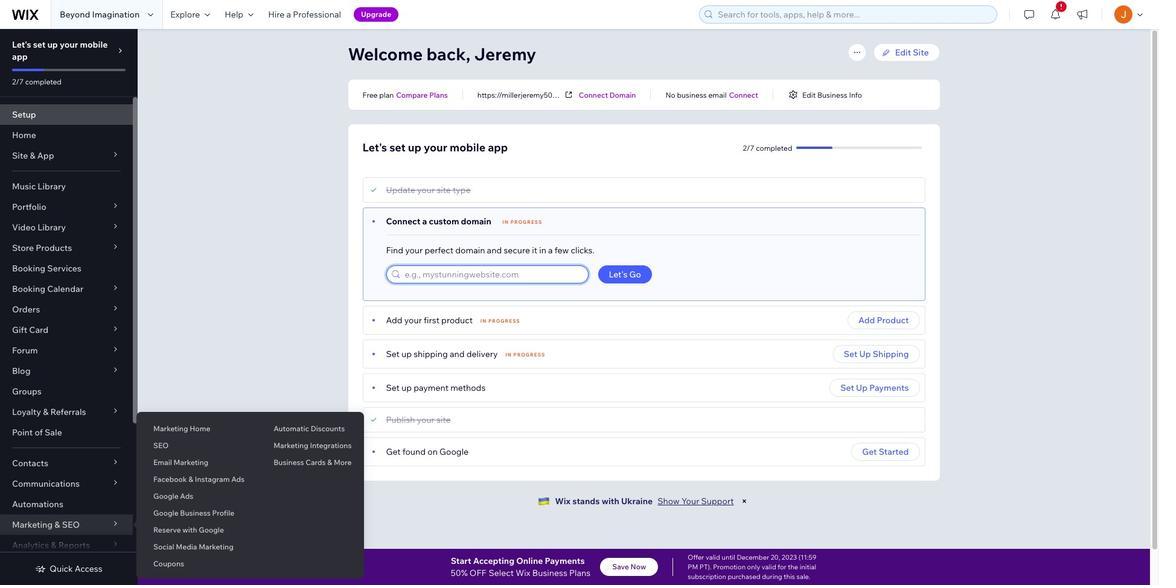 Task type: locate. For each thing, give the bounding box(es) containing it.
1 vertical spatial seo
[[62, 520, 80, 531]]

seo inside dropdown button
[[62, 520, 80, 531]]

reserve
[[153, 526, 181, 535]]

marketing up seo link on the bottom
[[153, 425, 188, 434]]

social
[[153, 543, 174, 552]]

connect up find at top left
[[386, 216, 421, 227]]

set up payments button
[[830, 379, 920, 397]]

0 horizontal spatial a
[[286, 9, 291, 20]]

1 vertical spatial up
[[856, 383, 868, 394]]

add left first
[[386, 315, 403, 326]]

plans right 'compare'
[[429, 90, 448, 99]]

booking calendar button
[[0, 279, 133, 300]]

the
[[788, 563, 798, 572]]

marketing inside marketing home link
[[153, 425, 188, 434]]

your left first
[[404, 315, 422, 326]]

in progress for add your first product
[[480, 318, 520, 324]]

purchased
[[728, 573, 761, 582]]

delivery
[[467, 349, 498, 360]]

set up payments
[[841, 383, 909, 394]]

beyond
[[60, 9, 90, 20]]

0 horizontal spatial mobile
[[80, 39, 108, 50]]

get started
[[862, 447, 909, 458]]

loyalty & referrals
[[12, 407, 86, 418]]

0 vertical spatial home
[[12, 130, 36, 141]]

library inside dropdown button
[[38, 222, 66, 233]]

profile
[[212, 509, 234, 518]]

0 vertical spatial in progress
[[503, 219, 543, 225]]

1 vertical spatial progress
[[489, 318, 520, 324]]

social media marketing link
[[136, 537, 257, 558]]

site left type
[[437, 185, 451, 196]]

marketing down seo link on the bottom
[[174, 458, 208, 467]]

in for set up shipping and delivery
[[506, 352, 512, 358]]

1 horizontal spatial 2/7 completed
[[743, 143, 793, 152]]

music library
[[12, 181, 66, 192]]

marketing for marketing integrations
[[274, 441, 308, 450]]

0 horizontal spatial let's set up your mobile app
[[12, 39, 108, 62]]

up for shipping
[[860, 349, 871, 360]]

business cards & more
[[274, 458, 352, 467]]

welcome back, jeremy
[[348, 43, 536, 65]]

& inside 'site & app' dropdown button
[[30, 150, 35, 161]]

wix stands with ukraine show your support
[[555, 496, 734, 507]]

business
[[818, 90, 848, 99], [274, 458, 304, 467], [180, 509, 211, 518], [532, 568, 568, 579]]

0 vertical spatial site
[[913, 47, 929, 58]]

booking services link
[[0, 258, 133, 279]]

find
[[386, 245, 403, 256]]

in progress up delivery
[[480, 318, 520, 324]]

0 vertical spatial let's set up your mobile app
[[12, 39, 108, 62]]

add left "product"
[[859, 315, 875, 326]]

site down set up payment methods
[[437, 415, 451, 426]]

in progress for connect a custom domain
[[503, 219, 543, 225]]

and left secure
[[487, 245, 502, 256]]

& left more
[[327, 458, 332, 467]]

1 vertical spatial library
[[38, 222, 66, 233]]

& right loyalty
[[43, 407, 49, 418]]

media
[[176, 543, 197, 552]]

get left started
[[862, 447, 877, 458]]

0 horizontal spatial connect
[[386, 216, 421, 227]]

0 horizontal spatial ads
[[180, 492, 193, 501]]

marketing up analytics at the bottom left
[[12, 520, 53, 531]]

0 vertical spatial in
[[503, 219, 509, 225]]

let's go
[[609, 269, 641, 280]]

payment
[[414, 383, 449, 394]]

2 vertical spatial let's
[[609, 269, 628, 280]]

0 horizontal spatial home
[[12, 130, 36, 141]]

2/7
[[12, 77, 24, 86], [743, 143, 755, 152]]

& up analytics & reports
[[55, 520, 60, 531]]

2/7 up setup
[[12, 77, 24, 86]]

app
[[12, 51, 28, 62], [488, 141, 508, 155]]

0 horizontal spatial plans
[[429, 90, 448, 99]]

ads right instagram
[[231, 475, 245, 484]]

wix down online
[[516, 568, 531, 579]]

2 booking from the top
[[12, 284, 45, 295]]

0 horizontal spatial let's
[[12, 39, 31, 50]]

in for connect a custom domain
[[503, 219, 509, 225]]

business left info
[[818, 90, 848, 99]]

2/7 completed inside sidebar element
[[12, 77, 62, 86]]

set inside sidebar element
[[33, 39, 46, 50]]

home up seo link on the bottom
[[190, 425, 210, 434]]

1 vertical spatial booking
[[12, 284, 45, 295]]

initial
[[800, 563, 817, 572]]

0 vertical spatial valid
[[706, 554, 720, 562]]

contacts
[[12, 458, 48, 469]]

marketing inside marketing & seo dropdown button
[[12, 520, 53, 531]]

in progress right delivery
[[506, 352, 545, 358]]

1 horizontal spatial connect
[[579, 90, 608, 99]]

1 library from the top
[[38, 181, 66, 192]]

domain for custom
[[461, 216, 491, 227]]

1 vertical spatial edit
[[802, 90, 816, 99]]

1 horizontal spatial get
[[862, 447, 877, 458]]

1 booking from the top
[[12, 263, 45, 274]]

edit for edit site
[[895, 47, 911, 58]]

your right publish
[[417, 415, 435, 426]]

ads
[[231, 475, 245, 484], [180, 492, 193, 501]]

2/7 completed up setup
[[12, 77, 62, 86]]

0 vertical spatial set
[[33, 39, 46, 50]]

0 horizontal spatial 2/7 completed
[[12, 77, 62, 86]]

& inside loyalty & referrals popup button
[[43, 407, 49, 418]]

few
[[555, 245, 569, 256]]

0 horizontal spatial app
[[12, 51, 28, 62]]

0 vertical spatial with
[[602, 496, 619, 507]]

library for video library
[[38, 222, 66, 233]]

type
[[453, 185, 471, 196]]

off
[[470, 568, 486, 579]]

1 vertical spatial domain
[[455, 245, 485, 256]]

in right product
[[480, 318, 487, 324]]

1 vertical spatial completed
[[756, 143, 793, 152]]

this
[[784, 573, 795, 582]]

0 vertical spatial ads
[[231, 475, 245, 484]]

& down email marketing link
[[189, 475, 193, 484]]

payments
[[870, 383, 909, 394], [545, 556, 585, 567]]

0 vertical spatial edit
[[895, 47, 911, 58]]

& left app in the left top of the page
[[30, 150, 35, 161]]

completed inside sidebar element
[[25, 77, 62, 86]]

2/7 completed down connect link
[[743, 143, 793, 152]]

0 horizontal spatial wix
[[516, 568, 531, 579]]

2 add from the left
[[859, 315, 875, 326]]

wix
[[555, 496, 571, 507], [516, 568, 531, 579]]

2/7 down connect link
[[743, 143, 755, 152]]

0 horizontal spatial get
[[386, 447, 401, 458]]

2 library from the top
[[38, 222, 66, 233]]

in right delivery
[[506, 352, 512, 358]]

with up media
[[183, 526, 197, 535]]

0 vertical spatial app
[[12, 51, 28, 62]]

2 site from the top
[[437, 415, 451, 426]]

let's set up your mobile app up update your site type
[[363, 141, 508, 155]]

0 vertical spatial site
[[437, 185, 451, 196]]

payments inside 'start accepting online payments 50% off select wix business plans'
[[545, 556, 585, 567]]

your down beyond
[[60, 39, 78, 50]]

a for custom
[[422, 216, 427, 227]]

cards
[[306, 458, 326, 467]]

add inside add product button
[[859, 315, 875, 326]]

your for publish
[[417, 415, 435, 426]]

payments right online
[[545, 556, 585, 567]]

set for set up payments
[[841, 383, 854, 394]]

& for loyalty & referrals
[[43, 407, 49, 418]]

& inside facebook & instagram ads link
[[189, 475, 193, 484]]

business down google ads link
[[180, 509, 211, 518]]

0 vertical spatial 2/7
[[12, 77, 24, 86]]

seo up reports
[[62, 520, 80, 531]]

1 vertical spatial site
[[12, 150, 28, 161]]

start accepting online payments 50% off select wix business plans
[[451, 556, 591, 579]]

get inside button
[[862, 447, 877, 458]]

set for set up payment methods
[[386, 383, 400, 394]]

1 vertical spatial with
[[183, 526, 197, 535]]

up left shipping
[[860, 349, 871, 360]]

secure
[[504, 245, 530, 256]]

and left delivery
[[450, 349, 465, 360]]

0 horizontal spatial set
[[33, 39, 46, 50]]

add
[[386, 315, 403, 326], [859, 315, 875, 326]]

0 horizontal spatial payments
[[545, 556, 585, 567]]

in progress for set up shipping and delivery
[[506, 352, 545, 358]]

0 vertical spatial completed
[[25, 77, 62, 86]]

1 vertical spatial valid
[[762, 563, 776, 572]]

progress right delivery
[[514, 352, 545, 358]]

hire a professional
[[268, 9, 341, 20]]

up down set up shipping
[[856, 383, 868, 394]]

automatic discounts link
[[257, 419, 364, 440]]

publish your site
[[386, 415, 451, 426]]

mobile inside sidebar element
[[80, 39, 108, 50]]

let's set up your mobile app down beyond
[[12, 39, 108, 62]]

1 horizontal spatial a
[[422, 216, 427, 227]]

0 vertical spatial progress
[[511, 219, 543, 225]]

1 site from the top
[[437, 185, 451, 196]]

0 vertical spatial up
[[860, 349, 871, 360]]

connect link
[[729, 89, 758, 100]]

domain
[[610, 90, 636, 99]]

valid
[[706, 554, 720, 562], [762, 563, 776, 572]]

a right 'hire'
[[286, 9, 291, 20]]

compare plans link
[[396, 89, 448, 100]]

1 vertical spatial home
[[190, 425, 210, 434]]

1 horizontal spatial mobile
[[450, 141, 486, 155]]

loyalty
[[12, 407, 41, 418]]

business down online
[[532, 568, 568, 579]]

0 vertical spatial library
[[38, 181, 66, 192]]

beyond imagination
[[60, 9, 140, 20]]

a right in
[[548, 245, 553, 256]]

connect right 'email'
[[729, 90, 758, 99]]

0 horizontal spatial seo
[[62, 520, 80, 531]]

wix inside 'start accepting online payments 50% off select wix business plans'
[[516, 568, 531, 579]]

product
[[877, 315, 909, 326]]

point of sale
[[12, 428, 62, 438]]

1 horizontal spatial add
[[859, 315, 875, 326]]

plans inside 'start accepting online payments 50% off select wix business plans'
[[569, 568, 591, 579]]

progress for connect a custom domain
[[511, 219, 543, 225]]

0 horizontal spatial completed
[[25, 77, 62, 86]]

free
[[363, 90, 378, 99]]

& left reports
[[51, 540, 56, 551]]

google up reserve
[[153, 509, 179, 518]]

marketing integrations link
[[257, 436, 364, 457]]

1 vertical spatial in
[[480, 318, 487, 324]]

2 vertical spatial in
[[506, 352, 512, 358]]

site for update your site type
[[437, 185, 451, 196]]

& inside business cards & more link
[[327, 458, 332, 467]]

1 vertical spatial site
[[437, 415, 451, 426]]

analytics & reports
[[12, 540, 90, 551]]

add for add your first product
[[386, 315, 403, 326]]

ukraine
[[621, 496, 653, 507]]

loyalty & referrals button
[[0, 402, 133, 423]]

a left custom
[[422, 216, 427, 227]]

explore
[[170, 9, 200, 20]]

blog
[[12, 366, 30, 377]]

with right stands at the bottom of page
[[602, 496, 619, 507]]

payments inside set up payments button
[[870, 383, 909, 394]]

1 horizontal spatial set
[[390, 141, 406, 155]]

booking for booking services
[[12, 263, 45, 274]]

valid up the during on the right of the page
[[762, 563, 776, 572]]

0 horizontal spatial and
[[450, 349, 465, 360]]

1 horizontal spatial 2/7
[[743, 143, 755, 152]]

0 vertical spatial seo
[[153, 441, 169, 450]]

2/7 inside sidebar element
[[12, 77, 24, 86]]

video
[[12, 222, 36, 233]]

marketing inside marketing integrations link
[[274, 441, 308, 450]]

& inside the analytics & reports popup button
[[51, 540, 56, 551]]

seo link
[[136, 436, 257, 457]]

1 horizontal spatial payments
[[870, 383, 909, 394]]

services
[[47, 263, 81, 274]]

now
[[631, 563, 646, 572]]

wix left stands at the bottom of page
[[555, 496, 571, 507]]

& for site & app
[[30, 150, 35, 161]]

seo up email
[[153, 441, 169, 450]]

quick
[[50, 564, 73, 575]]

plans left save at the bottom
[[569, 568, 591, 579]]

booking up orders
[[12, 284, 45, 295]]

0 horizontal spatial site
[[12, 150, 28, 161]]

booking down store
[[12, 263, 45, 274]]

2 vertical spatial in progress
[[506, 352, 545, 358]]

let's go button
[[598, 266, 652, 284]]

only
[[747, 563, 760, 572]]

1 vertical spatial app
[[488, 141, 508, 155]]

your for add
[[404, 315, 422, 326]]

20,
[[771, 554, 780, 562]]

& inside marketing & seo dropdown button
[[55, 520, 60, 531]]

1 horizontal spatial plans
[[569, 568, 591, 579]]

1 vertical spatial in progress
[[480, 318, 520, 324]]

add for add product
[[859, 315, 875, 326]]

your right update
[[417, 185, 435, 196]]

booking inside dropdown button
[[12, 284, 45, 295]]

a for professional
[[286, 9, 291, 20]]

ads up google business profile
[[180, 492, 193, 501]]

1 vertical spatial payments
[[545, 556, 585, 567]]

0 vertical spatial plans
[[429, 90, 448, 99]]

0 vertical spatial 2/7 completed
[[12, 77, 62, 86]]

1 vertical spatial wix
[[516, 568, 531, 579]]

add your first product
[[386, 315, 473, 326]]

0 horizontal spatial edit
[[802, 90, 816, 99]]

2 get from the left
[[862, 447, 877, 458]]

50%
[[451, 568, 468, 579]]

and
[[487, 245, 502, 256], [450, 349, 465, 360]]

Search for tools, apps, help & more... field
[[714, 6, 993, 23]]

1 horizontal spatial edit
[[895, 47, 911, 58]]

in up secure
[[503, 219, 509, 225]]

clicks.
[[571, 245, 595, 256]]

edit inside "edit business info" button
[[802, 90, 816, 99]]

domain right custom
[[461, 216, 491, 227]]

1 horizontal spatial completed
[[756, 143, 793, 152]]

mobile up type
[[450, 141, 486, 155]]

during
[[762, 573, 782, 582]]

payments down shipping
[[870, 383, 909, 394]]

products
[[36, 243, 72, 254]]

promotion
[[713, 563, 746, 572]]

library up portfolio dropdown button
[[38, 181, 66, 192]]

0 vertical spatial wix
[[555, 496, 571, 507]]

0 vertical spatial mobile
[[80, 39, 108, 50]]

support
[[701, 496, 734, 507]]

marketing down reserve with google link
[[199, 543, 234, 552]]

set
[[33, 39, 46, 50], [390, 141, 406, 155]]

0 horizontal spatial add
[[386, 315, 403, 326]]

marketing down automatic
[[274, 441, 308, 450]]

marketing home link
[[136, 419, 257, 440]]

1 vertical spatial mobile
[[450, 141, 486, 155]]

1 get from the left
[[386, 447, 401, 458]]

connect domain
[[579, 90, 636, 99]]

sale.
[[797, 573, 811, 582]]

0 vertical spatial domain
[[461, 216, 491, 227]]

get left found in the bottom of the page
[[386, 447, 401, 458]]

home down setup
[[12, 130, 36, 141]]

help
[[225, 9, 243, 20]]

1 vertical spatial plans
[[569, 568, 591, 579]]

marketing home
[[153, 425, 210, 434]]

valid up pt).
[[706, 554, 720, 562]]

1 vertical spatial ads
[[180, 492, 193, 501]]

1 vertical spatial let's set up your mobile app
[[363, 141, 508, 155]]

home
[[12, 130, 36, 141], [190, 425, 210, 434]]

1 add from the left
[[386, 315, 403, 326]]

professional
[[293, 9, 341, 20]]

email
[[153, 458, 172, 467]]

your right find at top left
[[405, 245, 423, 256]]

1 vertical spatial and
[[450, 349, 465, 360]]

domain right perfect
[[455, 245, 485, 256]]

in progress up secure
[[503, 219, 543, 225]]

edit inside edit site link
[[895, 47, 911, 58]]

site for publish your site
[[437, 415, 451, 426]]

progress up "it"
[[511, 219, 543, 225]]

mobile down beyond imagination
[[80, 39, 108, 50]]

0 vertical spatial booking
[[12, 263, 45, 274]]

set for set up shipping
[[844, 349, 858, 360]]

progress up delivery
[[489, 318, 520, 324]]

connect left domain
[[579, 90, 608, 99]]

1 horizontal spatial home
[[190, 425, 210, 434]]

progress for add your first product
[[489, 318, 520, 324]]

1 vertical spatial let's
[[363, 141, 387, 155]]

1 horizontal spatial site
[[913, 47, 929, 58]]

let's set up your mobile app inside sidebar element
[[12, 39, 108, 62]]

(11:59
[[799, 554, 817, 562]]

home link
[[0, 125, 133, 146]]

library up products
[[38, 222, 66, 233]]

1 vertical spatial 2/7
[[743, 143, 755, 152]]

subscription
[[688, 573, 726, 582]]

1 vertical spatial a
[[422, 216, 427, 227]]



Task type: describe. For each thing, give the bounding box(es) containing it.
facebook
[[153, 475, 187, 484]]

google right on
[[440, 447, 469, 458]]

google down facebook
[[153, 492, 179, 501]]

domain for perfect
[[455, 245, 485, 256]]

google down profile
[[199, 526, 224, 535]]

booking for booking calendar
[[12, 284, 45, 295]]

& for facebook & instagram ads
[[189, 475, 193, 484]]

1 horizontal spatial with
[[602, 496, 619, 507]]

connect domain link
[[579, 89, 636, 100]]

1 vertical spatial 2/7 completed
[[743, 143, 793, 152]]

business inside button
[[818, 90, 848, 99]]

sale
[[45, 428, 62, 438]]

1 vertical spatial set
[[390, 141, 406, 155]]

shipping
[[414, 349, 448, 360]]

update your site type
[[386, 185, 471, 196]]

reserve with google
[[153, 526, 224, 535]]

booking calendar
[[12, 284, 83, 295]]

site & app
[[12, 150, 54, 161]]

automatic discounts
[[274, 425, 345, 434]]

site inside dropdown button
[[12, 150, 28, 161]]

your for find
[[405, 245, 423, 256]]

imagination
[[92, 9, 140, 20]]

edit site
[[895, 47, 929, 58]]

up for payments
[[856, 383, 868, 394]]

let's inside sidebar element
[[12, 39, 31, 50]]

groups link
[[0, 382, 133, 402]]

google business profile
[[153, 509, 234, 518]]

point
[[12, 428, 33, 438]]

store products
[[12, 243, 72, 254]]

facebook & instagram ads link
[[136, 470, 257, 490]]

connect a custom domain
[[386, 216, 491, 227]]

store
[[12, 243, 34, 254]]

music library link
[[0, 176, 133, 197]]

offer valid until december 20, 2023 (11:59 pm pt). promotion only valid for the initial subscription purchased during this sale.
[[688, 554, 817, 582]]

set for set up shipping and delivery
[[386, 349, 400, 360]]

email marketing
[[153, 458, 208, 467]]

marketing inside email marketing link
[[174, 458, 208, 467]]

save
[[612, 563, 629, 572]]

it
[[532, 245, 537, 256]]

booking services
[[12, 263, 81, 274]]

up inside sidebar element
[[47, 39, 58, 50]]

2023
[[782, 554, 797, 562]]

referrals
[[50, 407, 86, 418]]

progress for set up shipping and delivery
[[514, 352, 545, 358]]

reports
[[58, 540, 90, 551]]

set up payment methods
[[386, 383, 486, 394]]

your for update
[[417, 185, 435, 196]]

add product button
[[848, 312, 920, 330]]

marketing integrations
[[274, 441, 352, 450]]

gift card
[[12, 325, 48, 336]]

methods
[[451, 383, 486, 394]]

of
[[35, 428, 43, 438]]

app inside sidebar element
[[12, 51, 28, 62]]

welcome
[[348, 43, 423, 65]]

let's inside button
[[609, 269, 628, 280]]

edit business info button
[[788, 89, 862, 100]]

on
[[428, 447, 438, 458]]

set up shipping and delivery
[[386, 349, 498, 360]]

e.g., mystunningwebsite.com field
[[401, 266, 584, 283]]

point of sale link
[[0, 423, 133, 443]]

get for get started
[[862, 447, 877, 458]]

marketing for marketing home
[[153, 425, 188, 434]]

business
[[677, 90, 707, 99]]

go
[[630, 269, 641, 280]]

connect for connect domain
[[579, 90, 608, 99]]

free plan compare plans
[[363, 90, 448, 99]]

info
[[849, 90, 862, 99]]

your up update your site type
[[424, 141, 447, 155]]

get found on google
[[386, 447, 469, 458]]

business inside 'start accepting online payments 50% off select wix business plans'
[[532, 568, 568, 579]]

in for add your first product
[[480, 318, 487, 324]]

analytics
[[12, 540, 49, 551]]

marketing for marketing & seo
[[12, 520, 53, 531]]

get for get found on google
[[386, 447, 401, 458]]

connect for connect a custom domain
[[386, 216, 421, 227]]

quick access button
[[35, 564, 102, 575]]

automatic
[[274, 425, 309, 434]]

store products button
[[0, 238, 133, 258]]

offer
[[688, 554, 704, 562]]

0 horizontal spatial valid
[[706, 554, 720, 562]]

social media marketing
[[153, 543, 234, 552]]

plan
[[379, 90, 394, 99]]

quick access
[[50, 564, 102, 575]]

1 horizontal spatial let's
[[363, 141, 387, 155]]

product
[[441, 315, 473, 326]]

sidebar element
[[0, 29, 138, 586]]

blog button
[[0, 361, 133, 382]]

edit for edit business info
[[802, 90, 816, 99]]

library for music library
[[38, 181, 66, 192]]

portfolio
[[12, 202, 46, 213]]

2 horizontal spatial connect
[[729, 90, 758, 99]]

1 horizontal spatial app
[[488, 141, 508, 155]]

analytics & reports button
[[0, 536, 133, 556]]

gift card button
[[0, 320, 133, 341]]

home inside sidebar element
[[12, 130, 36, 141]]

1 horizontal spatial let's set up your mobile app
[[363, 141, 508, 155]]

in
[[539, 245, 546, 256]]

jeremy
[[474, 43, 536, 65]]

0 horizontal spatial with
[[183, 526, 197, 535]]

1 horizontal spatial seo
[[153, 441, 169, 450]]

business left cards
[[274, 458, 304, 467]]

google business profile link
[[136, 504, 257, 524]]

& for marketing & seo
[[55, 520, 60, 531]]

discounts
[[311, 425, 345, 434]]

hire
[[268, 9, 285, 20]]

0 vertical spatial and
[[487, 245, 502, 256]]

coupons link
[[136, 554, 257, 575]]

1 horizontal spatial ads
[[231, 475, 245, 484]]

coupons
[[153, 560, 184, 569]]

select
[[489, 568, 514, 579]]

contacts button
[[0, 453, 133, 474]]

pt).
[[700, 563, 712, 572]]

& for analytics & reports
[[51, 540, 56, 551]]

back,
[[427, 43, 471, 65]]

2 horizontal spatial a
[[548, 245, 553, 256]]

portfolio button
[[0, 197, 133, 217]]

set up shipping
[[844, 349, 909, 360]]

1 horizontal spatial valid
[[762, 563, 776, 572]]

set up shipping button
[[833, 345, 920, 364]]

marketing inside social media marketing "link"
[[199, 543, 234, 552]]

save now
[[612, 563, 646, 572]]

app
[[37, 150, 54, 161]]

google ads link
[[136, 487, 257, 507]]

your inside sidebar element
[[60, 39, 78, 50]]



